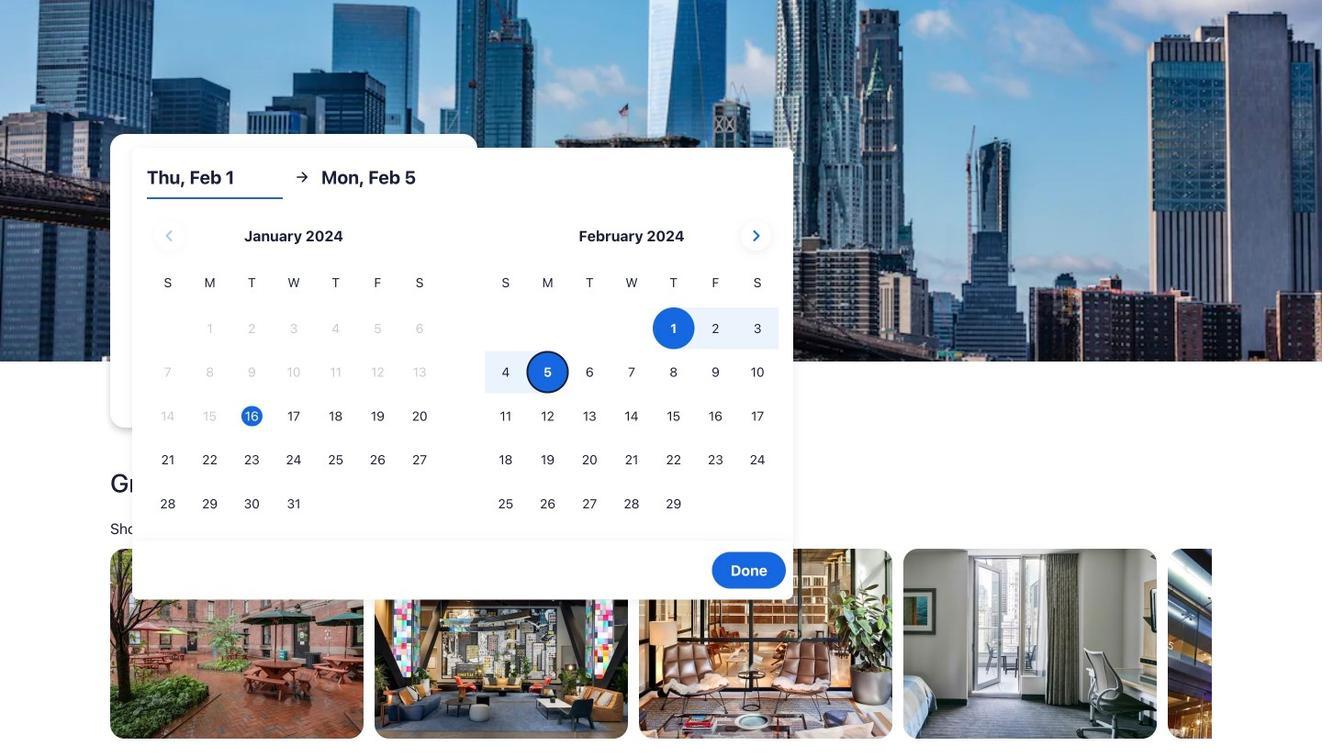 Task type: describe. For each thing, give the bounding box(es) containing it.
new york, new york, united states of america image
[[0, 0, 1322, 362]]

next month image
[[745, 225, 767, 247]]

terrace/patio image
[[110, 549, 364, 739]]

living area image
[[375, 549, 628, 739]]

february 2024 element
[[485, 273, 779, 527]]

lobby sitting area image
[[639, 549, 892, 739]]



Task type: locate. For each thing, give the bounding box(es) containing it.
january 2024 element
[[147, 273, 441, 527]]

wizard region
[[0, 0, 1322, 600]]

today element
[[241, 406, 262, 426]]

application
[[147, 214, 779, 527]]

front of property image
[[1168, 549, 1322, 739]]

directional image
[[294, 169, 310, 185]]

room image
[[903, 549, 1157, 739]]

previous month image
[[158, 225, 180, 247]]

application inside wizard "region"
[[147, 214, 779, 527]]



Task type: vqa. For each thing, say whether or not it's contained in the screenshot.
New York, New York, United States of America image
yes



